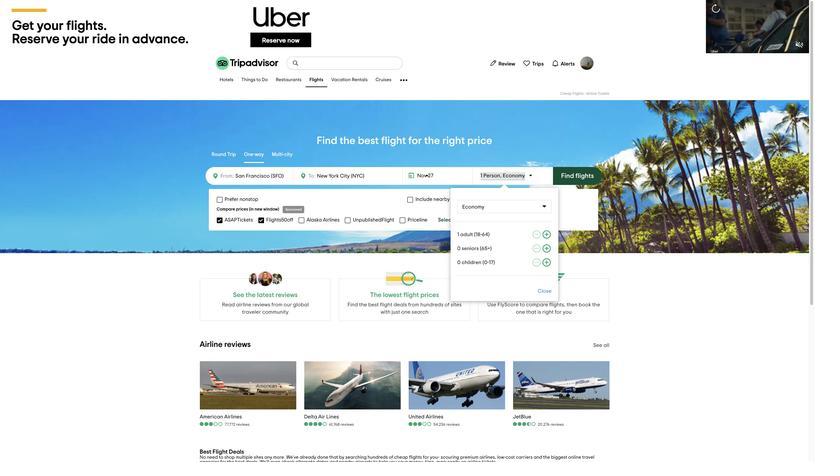 Task type: locate. For each thing, give the bounding box(es) containing it.
1 horizontal spatial right
[[542, 309, 554, 315]]

no
[[200, 455, 206, 460]]

0 vertical spatial 0
[[457, 246, 461, 251]]

0 horizontal spatial 1
[[457, 232, 459, 237]]

flight
[[213, 449, 228, 455]]

cheap
[[560, 92, 572, 95]]

0 horizontal spatial economy
[[462, 204, 485, 210]]

to left do
[[257, 78, 261, 82]]

even
[[270, 460, 281, 462], [436, 460, 447, 462]]

1 horizontal spatial that
[[526, 309, 536, 315]]

0 vertical spatial right
[[442, 135, 465, 146]]

1 for 1 person , economy
[[481, 173, 482, 178]]

right left the price
[[442, 135, 465, 146]]

right
[[442, 135, 465, 146], [542, 309, 554, 315]]

airlines,
[[480, 455, 496, 460]]

by
[[339, 455, 344, 460]]

0 vertical spatial find
[[317, 135, 337, 146]]

1 vertical spatial of
[[389, 455, 393, 460]]

airline inside read airline reviews from our global traveler community
[[236, 302, 251, 307]]

3 of 5 bubbles image
[[200, 422, 223, 426], [409, 422, 432, 427]]

from
[[272, 302, 283, 307], [408, 302, 419, 307]]

1 horizontal spatial flights
[[573, 92, 584, 95]]

airlines for united airlines
[[426, 414, 444, 419]]

delta air lines
[[304, 414, 339, 419]]

0 vertical spatial airline
[[586, 92, 597, 95]]

all
[[454, 217, 460, 223], [604, 343, 610, 348]]

0 children (0-17)
[[457, 260, 495, 265]]

that
[[526, 309, 536, 315], [329, 455, 338, 460]]

hundreds inside best flight deals no need to shop multiple sites any more. we've already done that by searching hundreds of cheap flights for you– scouring premium airlines, low-cost carriers and the biggest online travel agencies for the best deals. we'll even check alternate dates and nearby airports to help you save money, time, even sanity on airline tickets.
[[368, 455, 388, 460]]

0
[[457, 246, 461, 251], [457, 260, 461, 265]]

1 vertical spatial right
[[542, 309, 554, 315]]

0 horizontal spatial flyscore
[[498, 302, 519, 307]]

1 vertical spatial airports
[[355, 460, 372, 462]]

airline inside best flight deals no need to shop multiple sites any more. we've already done that by searching hundreds of cheap flights for you– scouring premium airlines, low-cost carriers and the biggest online travel agencies for the best deals. we'll even check alternate dates and nearby airports to help you save money, time, even sanity on airline tickets.
[[468, 460, 481, 462]]

to up one
[[520, 302, 525, 307]]

rentals
[[352, 78, 368, 82]]

that inside best flight deals no need to shop multiple sites any more. we've already done that by searching hundreds of cheap flights for you– scouring premium airlines, low-cost carriers and the biggest online travel agencies for the best deals. we'll even check alternate dates and nearby airports to help you save money, time, even sanity on airline tickets.
[[329, 455, 338, 460]]

1 horizontal spatial flights
[[576, 173, 594, 179]]

time,
[[425, 460, 435, 462]]

0 vertical spatial 1
[[481, 173, 482, 178]]

nov
[[417, 173, 427, 178]]

0 horizontal spatial flights
[[409, 455, 422, 460]]

vacation rentals link
[[327, 73, 372, 87]]

0 vertical spatial all
[[454, 217, 460, 223]]

best inside find the best flight deals from hundreds of sites with just one search
[[368, 302, 379, 307]]

0 horizontal spatial airports
[[355, 460, 372, 462]]

0 horizontal spatial that
[[329, 455, 338, 460]]

1 horizontal spatial of
[[445, 302, 450, 307]]

of inside find the best flight deals from hundreds of sites with just one search
[[445, 302, 450, 307]]

0 vertical spatial see
[[233, 292, 244, 298]]

nearby right the done
[[339, 460, 354, 462]]

1 horizontal spatial flyscore
[[531, 292, 557, 298]]

reviews
[[276, 292, 298, 298], [253, 302, 270, 307], [224, 341, 251, 349], [341, 423, 354, 427], [236, 423, 250, 427], [446, 423, 460, 427], [551, 423, 564, 427]]

0 horizontal spatial all
[[454, 217, 460, 223]]

1 horizontal spatial airline
[[468, 460, 481, 462]]

nearby right include
[[434, 197, 450, 202]]

from left our
[[272, 302, 283, 307]]

airports up "select all"
[[451, 197, 469, 202]]

airlines right 'alaska'
[[323, 217, 340, 222]]

hotels
[[220, 78, 233, 82]]

hundreds left you
[[368, 455, 388, 460]]

1 vertical spatial flyscore
[[498, 302, 519, 307]]

that left 'by'
[[329, 455, 338, 460]]

airlines for american airlines
[[224, 414, 242, 419]]

flights
[[310, 78, 323, 82], [573, 92, 584, 95]]

trips
[[532, 61, 544, 66]]

1 vertical spatial flights
[[409, 455, 422, 460]]

1 vertical spatial 1
[[457, 232, 459, 237]]

all for see all
[[604, 343, 610, 348]]

1 vertical spatial best
[[368, 302, 379, 307]]

1 horizontal spatial airlines
[[323, 217, 340, 222]]

cost
[[506, 455, 515, 460]]

hundreds down flight prices on the bottom of page
[[420, 302, 444, 307]]

economy up "1 adult (18-64)"
[[462, 204, 485, 210]]

even right time,
[[436, 460, 447, 462]]

flight for deals
[[380, 302, 392, 307]]

0 horizontal spatial sites
[[254, 455, 263, 460]]

airports left help at the left of the page
[[355, 460, 372, 462]]

1 horizontal spatial find
[[347, 302, 358, 307]]

3 of 5 bubbles image down "united"
[[409, 422, 432, 427]]

to left shop
[[219, 455, 223, 460]]

to
[[257, 78, 261, 82], [520, 302, 525, 307], [219, 455, 223, 460], [374, 460, 378, 462]]

1 horizontal spatial even
[[436, 460, 447, 462]]

1 3 of 5 bubbles image from the left
[[200, 422, 223, 426]]

one-way
[[244, 152, 264, 157]]

1 horizontal spatial see
[[593, 343, 602, 348]]

flights
[[576, 173, 594, 179], [409, 455, 422, 460]]

nearby inside best flight deals no need to shop multiple sites any more. we've already done that by searching hundreds of cheap flights for you– scouring premium airlines, low-cost carriers and the biggest online travel agencies for the best deals. we'll even check alternate dates and nearby airports to help you save money, time, even sanity on airline tickets.
[[339, 460, 354, 462]]

alerts
[[561, 61, 575, 66]]

0 vertical spatial airline
[[236, 302, 251, 307]]

reviews inside "link"
[[236, 423, 250, 427]]

3 of 5 bubbles image inside 77,772 reviews "link"
[[200, 422, 223, 426]]

2 vertical spatial find
[[347, 302, 358, 307]]

1 vertical spatial airline
[[200, 341, 223, 349]]

airlines up 77,772
[[224, 414, 242, 419]]

2 from from the left
[[408, 302, 419, 307]]

0 vertical spatial flights
[[310, 78, 323, 82]]

1 vertical spatial 0
[[457, 260, 461, 265]]

review link
[[487, 57, 518, 70]]

right inside use flyscore to compare flights, then book the one that is right for you
[[542, 309, 554, 315]]

1 horizontal spatial hundreds
[[420, 302, 444, 307]]

1 vertical spatial find
[[561, 173, 574, 179]]

1 adult (18-64)
[[457, 232, 490, 237]]

airlines up 54,236 reviews link
[[426, 414, 444, 419]]

find inside find the best flight deals from hundreds of sites with just one search
[[347, 302, 358, 307]]

sanity
[[448, 460, 460, 462]]

airports inside best flight deals no need to shop multiple sites any more. we've already done that by searching hundreds of cheap flights for you– scouring premium airlines, low-cost carriers and the biggest online travel agencies for the best deals. we'll even check alternate dates and nearby airports to help you save money, time, even sanity on airline tickets.
[[355, 460, 372, 462]]

even right we'll
[[270, 460, 281, 462]]

0 horizontal spatial hundreds
[[368, 455, 388, 460]]

see for see all
[[593, 343, 602, 348]]

None search field
[[287, 57, 402, 69]]

see all
[[593, 343, 610, 348]]

1 vertical spatial flights
[[573, 92, 584, 95]]

sites
[[451, 302, 462, 307], [254, 455, 263, 460]]

airline reviews link
[[200, 341, 251, 349]]

0 horizontal spatial airline
[[236, 302, 251, 307]]

carriers
[[516, 455, 533, 460]]

tickets.
[[482, 460, 497, 462]]

1 horizontal spatial for
[[408, 135, 422, 146]]

1 left the person
[[481, 173, 482, 178]]

flights left -
[[573, 92, 584, 95]]

airlines inside "link"
[[426, 414, 444, 419]]

0 vertical spatial flights
[[576, 173, 594, 179]]

for you
[[555, 309, 572, 315]]

best for deals
[[368, 302, 379, 307]]

things
[[241, 78, 256, 82]]

find
[[317, 135, 337, 146], [561, 173, 574, 179], [347, 302, 358, 307]]

2 vertical spatial best
[[235, 460, 245, 462]]

round trip link
[[212, 147, 236, 163]]

2 0 from the top
[[457, 260, 461, 265]]

flight for for
[[381, 135, 406, 146]]

compare prices (in new window)
[[217, 207, 279, 212]]

1 0 from the top
[[457, 246, 461, 251]]

from up one search
[[408, 302, 419, 307]]

review
[[499, 61, 515, 66]]

1 horizontal spatial and
[[534, 455, 542, 460]]

money,
[[409, 460, 424, 462]]

one
[[516, 309, 525, 315]]

cruises link
[[372, 73, 396, 87]]

flyscore up one
[[498, 302, 519, 307]]

1 from from the left
[[272, 302, 283, 307]]

trips link
[[521, 57, 547, 70]]

airlines
[[323, 217, 340, 222], [224, 414, 242, 419], [426, 414, 444, 419]]

1 vertical spatial nearby
[[339, 460, 354, 462]]

global
[[293, 302, 309, 307]]

1 horizontal spatial economy
[[503, 173, 525, 178]]

flyscore inside use flyscore to compare flights, then book the one that is right for you
[[498, 302, 519, 307]]

sponsored
[[285, 208, 302, 211]]

0 horizontal spatial airline
[[200, 341, 223, 349]]

3 of 5 bubbles image down the american
[[200, 422, 223, 426]]

3.5 of 5 bubbles image
[[513, 422, 536, 427]]

flight inside find the best flight deals from hundreds of sites with just one search
[[380, 302, 392, 307]]

0 left seniors
[[457, 246, 461, 251]]

airline right on
[[468, 460, 481, 462]]

sites inside best flight deals no need to shop multiple sites any more. we've already done that by searching hundreds of cheap flights for you– scouring premium airlines, low-cost carriers and the biggest online travel agencies for the best deals. we'll even check alternate dates and nearby airports to help you save money, time, even sanity on airline tickets.
[[254, 455, 263, 460]]

0 horizontal spatial see
[[233, 292, 244, 298]]

0 vertical spatial economy
[[503, 173, 525, 178]]

0 vertical spatial of
[[445, 302, 450, 307]]

nearby
[[434, 197, 450, 202], [339, 460, 354, 462]]

0 seniors (65+)
[[457, 246, 492, 251]]

0 vertical spatial that
[[526, 309, 536, 315]]

traveler community
[[242, 309, 289, 315]]

(65+)
[[480, 246, 492, 251]]

0 horizontal spatial right
[[442, 135, 465, 146]]

nov 27
[[417, 173, 434, 178]]

0 left children at the right bottom
[[457, 260, 461, 265]]

and right "carriers"
[[534, 455, 542, 460]]

0 vertical spatial airports
[[451, 197, 469, 202]]

0 horizontal spatial and
[[330, 460, 338, 462]]

do
[[262, 78, 268, 82]]

2 3 of 5 bubbles image from the left
[[409, 422, 432, 427]]

0 horizontal spatial of
[[389, 455, 393, 460]]

best inside best flight deals no need to shop multiple sites any more. we've already done that by searching hundreds of cheap flights for you– scouring premium airlines, low-cost carriers and the biggest online travel agencies for the best deals. we'll even check alternate dates and nearby airports to help you save money, time, even sanity on airline tickets.
[[235, 460, 245, 462]]

1 vertical spatial that
[[329, 455, 338, 460]]

2 horizontal spatial airlines
[[426, 414, 444, 419]]

1 horizontal spatial all
[[604, 343, 610, 348]]

(in
[[249, 207, 254, 212]]

economy right ,
[[503, 173, 525, 178]]

1 vertical spatial see
[[593, 343, 602, 348]]

,
[[500, 173, 502, 178]]

1
[[481, 173, 482, 178], [457, 232, 459, 237]]

0 horizontal spatial airlines
[[224, 414, 242, 419]]

to inside use flyscore to compare flights, then book the one that is right for you
[[520, 302, 525, 307]]

need
[[207, 455, 218, 460]]

on
[[461, 460, 467, 462]]

flights inside best flight deals no need to shop multiple sites any more. we've already done that by searching hundreds of cheap flights for you– scouring premium airlines, low-cost carriers and the biggest online travel agencies for the best deals. we'll even check alternate dates and nearby airports to help you save money, time, even sanity on airline tickets.
[[409, 455, 422, 460]]

flights,
[[549, 302, 566, 307]]

find inside button
[[561, 173, 574, 179]]

3 of 5 bubbles image inside 54,236 reviews link
[[409, 422, 432, 427]]

20,276
[[538, 423, 550, 427]]

of inside best flight deals no need to shop multiple sites any more. we've already done that by searching hundreds of cheap flights for you– scouring premium airlines, low-cost carriers and the biggest online travel agencies for the best deals. we'll even check alternate dates and nearby airports to help you save money, time, even sanity on airline tickets.
[[389, 455, 393, 460]]

0 horizontal spatial find
[[317, 135, 337, 146]]

delta air lines link
[[304, 413, 354, 420]]

flyscore up compare
[[531, 292, 557, 298]]

alaska airlines
[[307, 217, 340, 222]]

0 horizontal spatial from
[[272, 302, 283, 307]]

1 horizontal spatial airports
[[451, 197, 469, 202]]

prefer nonstop
[[225, 197, 258, 202]]

1 vertical spatial hundreds
[[368, 455, 388, 460]]

reviews for airline reviews
[[224, 341, 251, 349]]

right right is
[[542, 309, 554, 315]]

54,236 reviews
[[434, 423, 460, 427]]

latest
[[257, 292, 274, 298]]

0 horizontal spatial nearby
[[339, 460, 354, 462]]

asaptickets
[[225, 217, 253, 222]]

book
[[579, 302, 591, 307]]

1 horizontal spatial sites
[[451, 302, 462, 307]]

0 vertical spatial best
[[358, 135, 379, 146]]

0 vertical spatial flight
[[381, 135, 406, 146]]

find for find the best flight deals from hundreds of sites with just one search
[[347, 302, 358, 307]]

0 for 0 seniors (65+)
[[457, 246, 461, 251]]

0 horizontal spatial 3 of 5 bubbles image
[[200, 422, 223, 426]]

sites inside find the best flight deals from hundreds of sites with just one search
[[451, 302, 462, 307]]

travel
[[582, 455, 595, 460]]

flights left vacation
[[310, 78, 323, 82]]

and left 'by'
[[330, 460, 338, 462]]

premium
[[460, 455, 479, 460]]

1 vertical spatial all
[[604, 343, 610, 348]]

2 horizontal spatial find
[[561, 173, 574, 179]]

cheap
[[394, 455, 408, 460]]

0 vertical spatial sites
[[451, 302, 462, 307]]

1 horizontal spatial from
[[408, 302, 419, 307]]

(18-
[[474, 232, 482, 237]]

1 horizontal spatial nearby
[[434, 197, 450, 202]]

airline
[[586, 92, 597, 95], [200, 341, 223, 349]]

1 horizontal spatial airline
[[586, 92, 597, 95]]

reviews for 20,276 reviews
[[551, 423, 564, 427]]

that left is
[[526, 309, 536, 315]]

0 vertical spatial hundreds
[[420, 302, 444, 307]]

1 vertical spatial flight
[[380, 302, 392, 307]]

1 horizontal spatial 1
[[481, 173, 482, 178]]

1 vertical spatial sites
[[254, 455, 263, 460]]

1 left adult
[[457, 232, 459, 237]]

we'll
[[260, 460, 269, 462]]

1 horizontal spatial 3 of 5 bubbles image
[[409, 422, 432, 427]]

0 horizontal spatial even
[[270, 460, 281, 462]]

online
[[568, 455, 581, 460]]

1 vertical spatial airline
[[468, 460, 481, 462]]

lowest
[[383, 292, 402, 298]]

airline right read
[[236, 302, 251, 307]]

biggest
[[551, 455, 567, 460]]

jetblue link
[[513, 413, 564, 420]]



Task type: vqa. For each thing, say whether or not it's contained in the screenshot.


Task type: describe. For each thing, give the bounding box(es) containing it.
read
[[222, 302, 235, 307]]

reviews for 54,236 reviews
[[446, 423, 460, 427]]

3 of 5 bubbles image for united
[[409, 422, 432, 427]]

delta
[[304, 414, 317, 419]]

find the best flight for the right price
[[317, 135, 492, 146]]

3 of 5 bubbles image for american
[[200, 422, 223, 426]]

adult
[[460, 232, 473, 237]]

hundreds inside find the best flight deals from hundreds of sites with just one search
[[420, 302, 444, 307]]

cheap flights - airline tickets
[[560, 92, 610, 95]]

city
[[284, 152, 293, 157]]

airlines for alaska airlines
[[323, 217, 340, 222]]

deals.
[[246, 460, 259, 462]]

the inside find the best flight deals from hundreds of sites with just one search
[[359, 302, 367, 307]]

61,768 reviews link
[[304, 422, 354, 427]]

compare
[[217, 207, 235, 212]]

from inside read airline reviews from our global traveler community
[[272, 302, 283, 307]]

(0-
[[483, 260, 489, 265]]

flights50off
[[266, 217, 293, 222]]

flights inside button
[[576, 173, 594, 179]]

lines
[[326, 414, 339, 419]]

restaurants link
[[272, 73, 306, 87]]

sites for deals
[[254, 455, 263, 460]]

compare
[[526, 302, 548, 307]]

multi-city
[[272, 152, 293, 157]]

find for find the best flight for the right price
[[317, 135, 337, 146]]

alternate
[[295, 460, 315, 462]]

tripadvisor image
[[216, 57, 278, 70]]

children
[[462, 260, 482, 265]]

reviews for 77,772 reviews
[[236, 423, 250, 427]]

sites for best
[[451, 302, 462, 307]]

we've
[[286, 455, 299, 460]]

77,772 reviews link
[[200, 422, 250, 427]]

airline reviews
[[200, 341, 251, 349]]

one-
[[244, 152, 255, 157]]

0 horizontal spatial flights
[[310, 78, 323, 82]]

0 for 0 children (0-17)
[[457, 260, 461, 265]]

find flights
[[561, 173, 594, 179]]

restaurants
[[276, 78, 302, 82]]

1 vertical spatial economy
[[462, 204, 485, 210]]

64)
[[482, 232, 490, 237]]

is
[[538, 309, 541, 315]]

the
[[370, 292, 382, 298]]

advertisement region
[[0, 0, 809, 53]]

select
[[438, 217, 453, 223]]

all for select all
[[454, 217, 460, 223]]

new
[[255, 207, 262, 212]]

To where? text field
[[315, 172, 377, 180]]

one search
[[401, 309, 429, 315]]

deals
[[394, 302, 407, 307]]

77,772 reviews
[[225, 423, 250, 427]]

save
[[398, 460, 408, 462]]

1 even from the left
[[270, 460, 281, 462]]

54,236 reviews link
[[409, 422, 460, 427]]

low-
[[497, 455, 506, 460]]

shop
[[224, 455, 235, 460]]

include nearby airports
[[416, 197, 469, 202]]

include
[[416, 197, 433, 202]]

american airlines link
[[200, 413, 250, 420]]

agencies
[[200, 460, 219, 462]]

then
[[567, 302, 578, 307]]

4 of 5 bubbles image
[[304, 422, 327, 426]]

round
[[212, 152, 226, 157]]

the inside use flyscore to compare flights, then book the one that is right for you
[[592, 302, 600, 307]]

the lowest flight prices
[[370, 292, 439, 298]]

20,276 reviews
[[538, 423, 564, 427]]

see for see the latest reviews
[[233, 292, 244, 298]]

search image
[[292, 60, 299, 67]]

profile picture image
[[580, 57, 594, 70]]

0 vertical spatial flyscore
[[531, 292, 557, 298]]

0 horizontal spatial for
[[220, 460, 226, 462]]

best for for
[[358, 135, 379, 146]]

price
[[467, 135, 492, 146]]

way
[[255, 152, 264, 157]]

from inside find the best flight deals from hundreds of sites with just one search
[[408, 302, 419, 307]]

flights link
[[306, 73, 327, 87]]

scouring
[[441, 455, 459, 460]]

searching
[[345, 455, 367, 460]]

multiple
[[236, 455, 253, 460]]

54,236
[[434, 423, 446, 427]]

more.
[[273, 455, 285, 460]]

to:
[[308, 173, 315, 179]]

see all link
[[593, 343, 610, 348]]

reviews inside read airline reviews from our global traveler community
[[253, 302, 270, 307]]

cruises
[[376, 78, 392, 82]]

trip
[[227, 152, 236, 157]]

nonstop
[[240, 197, 258, 202]]

alaska
[[307, 217, 322, 222]]

0 vertical spatial nearby
[[434, 197, 450, 202]]

jetblue
[[513, 414, 531, 419]]

united
[[409, 414, 425, 419]]

find for find flights
[[561, 173, 574, 179]]

From where? text field
[[234, 171, 289, 181]]

hotels link
[[216, 73, 237, 87]]

american airlines
[[200, 414, 242, 419]]

1 for 1 adult (18-64)
[[457, 232, 459, 237]]

see the latest reviews
[[233, 292, 298, 298]]

check
[[282, 460, 294, 462]]

done
[[317, 455, 328, 460]]

61,768
[[329, 423, 340, 427]]

tickets
[[598, 92, 610, 95]]

united airlines link
[[409, 413, 460, 420]]

27
[[428, 173, 434, 178]]

2 horizontal spatial for
[[423, 455, 429, 460]]

17)
[[489, 260, 495, 265]]

read airline reviews from our global traveler community
[[222, 302, 309, 315]]

prefer
[[225, 197, 239, 202]]

to left help at the left of the page
[[374, 460, 378, 462]]

20,276 reviews link
[[513, 422, 564, 427]]

2 even from the left
[[436, 460, 447, 462]]

vacation
[[331, 78, 351, 82]]

best
[[200, 449, 211, 455]]

find flights button
[[553, 167, 602, 185]]

with
[[381, 309, 391, 315]]

find the best flight deals from hundreds of sites with just one search
[[347, 302, 462, 315]]

that inside use flyscore to compare flights, then book the one that is right for you
[[526, 309, 536, 315]]

reviews for 61,768 reviews
[[341, 423, 354, 427]]

select all
[[438, 217, 460, 223]]

vacation rentals
[[331, 78, 368, 82]]



